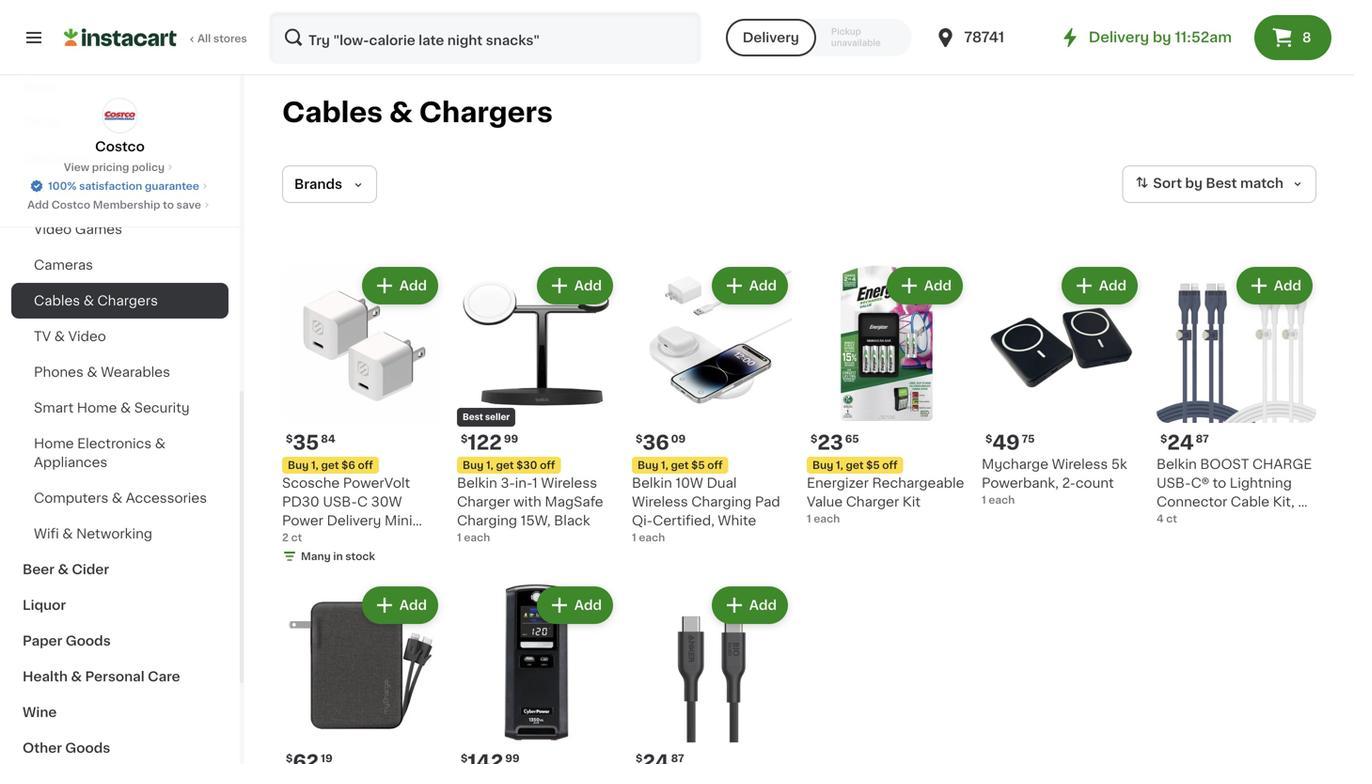 Task type: vqa. For each thing, say whether or not it's contained in the screenshot.
Pure
no



Task type: locate. For each thing, give the bounding box(es) containing it.
belkin left 10w
[[632, 477, 672, 490]]

0 horizontal spatial home
[[34, 437, 74, 451]]

0 vertical spatial video
[[34, 223, 72, 236]]

belkin inside the belkin boost charge usb-c® to lightning connector cable kit, 4- pack
[[1157, 458, 1197, 471]]

0 vertical spatial charging
[[692, 496, 752, 509]]

by left 11:52am
[[1153, 31, 1172, 44]]

0 vertical spatial usb-
[[1157, 477, 1191, 490]]

0 horizontal spatial 2-
[[373, 533, 386, 546]]

1 vertical spatial costco
[[51, 200, 90, 210]]

& inside health & personal care link
[[71, 671, 82, 684]]

by inside 'field'
[[1186, 177, 1203, 190]]

video games
[[34, 223, 122, 236]]

100% satisfaction guarantee button
[[29, 175, 211, 194]]

video games link
[[11, 212, 229, 247]]

charger down 3-
[[457, 496, 510, 509]]

$ inside $ 24 87
[[1161, 434, 1168, 444]]

0 horizontal spatial by
[[1153, 31, 1172, 44]]

wireless up qi- at the left of the page
[[632, 496, 688, 509]]

0 horizontal spatial cables & chargers
[[34, 294, 158, 308]]

charger left kit
[[846, 496, 899, 509]]

1 vertical spatial by
[[1186, 177, 1203, 190]]

0 vertical spatial home
[[77, 402, 117, 415]]

costco
[[95, 140, 145, 153], [51, 200, 90, 210]]

by right 'sort' at the top of page
[[1186, 177, 1203, 190]]

$5 up 10w
[[691, 460, 705, 471]]

charger inside belkin 3-in-1 wireless charger with magsafe charging 15w, black 1 each
[[457, 496, 510, 509]]

usb- inside the belkin boost charge usb-c® to lightning connector cable kit, 4- pack
[[1157, 477, 1191, 490]]

& for cables & chargers link
[[83, 294, 94, 308]]

1 vertical spatial home
[[34, 437, 74, 451]]

appliances
[[34, 456, 107, 469]]

1 horizontal spatial to
[[1213, 477, 1227, 490]]

home down phones & wearables
[[77, 402, 117, 415]]

& inside the "computers & accessories" link
[[112, 492, 122, 505]]

1 charger from the left
[[457, 496, 510, 509]]

1 horizontal spatial chargers
[[419, 99, 553, 126]]

0 vertical spatial 99
[[504, 434, 518, 444]]

0 horizontal spatial costco
[[51, 200, 90, 210]]

$ inside $ 35 84
[[286, 434, 293, 444]]

1, up scosche
[[311, 460, 319, 471]]

99 inside "$ 122 99"
[[504, 434, 518, 444]]

$ 122 99
[[461, 433, 518, 453]]

2 get from the left
[[496, 460, 514, 471]]

view pricing policy
[[64, 162, 165, 173]]

$ inside "$ 122 99"
[[461, 434, 468, 444]]

match
[[1241, 177, 1284, 190]]

0 horizontal spatial to
[[163, 200, 174, 210]]

1 $5 from the left
[[691, 460, 705, 471]]

&
[[389, 99, 413, 126], [83, 294, 94, 308], [54, 330, 65, 343], [87, 366, 97, 379], [120, 402, 131, 415], [155, 437, 166, 451], [112, 492, 122, 505], [62, 528, 73, 541], [58, 563, 69, 577], [71, 671, 82, 684]]

2 horizontal spatial belkin
[[1157, 458, 1197, 471]]

0 horizontal spatial charger
[[457, 496, 510, 509]]

other
[[23, 742, 62, 755]]

0 vertical spatial to
[[163, 200, 174, 210]]

cider
[[72, 563, 109, 577]]

count
[[1076, 477, 1114, 490]]

1, for 122
[[486, 460, 494, 471]]

belkin 10w dual wireless charging pad qi-certified, white 1 each
[[632, 477, 780, 543]]

& inside wifi & networking 'link'
[[62, 528, 73, 541]]

home up 'appliances'
[[34, 437, 74, 451]]

brands button
[[282, 166, 377, 203]]

wine
[[23, 706, 57, 720]]

0 horizontal spatial $5
[[691, 460, 705, 471]]

buy 1, get $5 off up 10w
[[638, 460, 723, 471]]

2- right 'powerbank,'
[[1062, 477, 1076, 490]]

1 1, from the left
[[311, 460, 319, 471]]

1 horizontal spatial wireless
[[632, 496, 688, 509]]

by for sort
[[1186, 177, 1203, 190]]

phones & wearables link
[[11, 355, 229, 390]]

sort by
[[1153, 177, 1203, 190]]

1, down "$ 122 99"
[[486, 460, 494, 471]]

0 horizontal spatial chargers
[[97, 294, 158, 308]]

each inside mycharge wireless 5k powerbank, 2-count 1 each
[[989, 495, 1015, 506]]

video up phones & wearables
[[68, 330, 106, 343]]

cables up the brands dropdown button
[[282, 99, 383, 126]]

belkin down 24
[[1157, 458, 1197, 471]]

accessories
[[126, 492, 207, 505]]

0 vertical spatial best
[[1206, 177, 1237, 190]]

pd30
[[282, 496, 320, 509]]

video
[[34, 223, 72, 236], [68, 330, 106, 343]]

1 vertical spatial chargers
[[97, 294, 158, 308]]

cameras link
[[11, 247, 229, 283]]

service type group
[[726, 19, 912, 56]]

charging down 3-
[[457, 515, 517, 528]]

boost
[[1201, 458, 1249, 471]]

2 horizontal spatial delivery
[[1089, 31, 1150, 44]]

99
[[504, 434, 518, 444], [505, 754, 520, 764]]

chargers
[[419, 99, 553, 126], [97, 294, 158, 308]]

kit,
[[1273, 496, 1295, 509]]

0 horizontal spatial delivery
[[327, 515, 381, 528]]

1 horizontal spatial buy 1, get $5 off
[[813, 460, 898, 471]]

pack down mini
[[386, 533, 418, 546]]

each inside belkin 10w dual wireless charging pad qi-certified, white 1 each
[[639, 533, 665, 543]]

2-
[[1062, 477, 1076, 490], [373, 533, 386, 546]]

3-
[[501, 477, 515, 490]]

1 horizontal spatial $5
[[866, 460, 880, 471]]

chargers inside cables & chargers link
[[97, 294, 158, 308]]

buy 1, get $5 off up energizer
[[813, 460, 898, 471]]

baby
[[23, 80, 58, 93]]

2- inside scosche powervolt pd30 usb-c 30w power delivery mini fast charger, 2-pack
[[373, 533, 386, 546]]

rechargeable
[[872, 477, 964, 490]]

2 vertical spatial wireless
[[632, 496, 688, 509]]

product group containing 24
[[1157, 263, 1317, 528]]

1, up energizer
[[836, 460, 844, 471]]

2 goods from the top
[[65, 742, 110, 755]]

1 buy 1, get $5 off from the left
[[638, 460, 723, 471]]

3 1, from the left
[[661, 460, 669, 471]]

1 horizontal spatial charger
[[846, 496, 899, 509]]

30w
[[371, 496, 402, 509]]

belkin for 122
[[457, 477, 497, 490]]

$ inside $ 23 65
[[811, 434, 818, 444]]

1, down $ 36 09
[[661, 460, 669, 471]]

& for tv & video link
[[54, 330, 65, 343]]

with
[[514, 496, 542, 509]]

$ inside $ 49 75
[[986, 434, 993, 444]]

Search field
[[271, 13, 700, 62]]

3 buy from the left
[[638, 460, 659, 471]]

usb- up connector
[[1157, 477, 1191, 490]]

home inside home electronics & appliances
[[34, 437, 74, 451]]

paper goods
[[23, 635, 111, 648]]

$5 up energizer rechargeable value charger kit 1 each at the bottom right
[[866, 460, 880, 471]]

87
[[1196, 434, 1209, 444], [671, 754, 684, 764]]

1 vertical spatial pack
[[386, 533, 418, 546]]

to right the c®
[[1213, 477, 1227, 490]]

charging
[[692, 496, 752, 509], [457, 515, 517, 528]]

2 off from the left
[[540, 460, 555, 471]]

1 horizontal spatial cables & chargers
[[282, 99, 553, 126]]

0 horizontal spatial usb-
[[323, 496, 357, 509]]

belkin left 3-
[[457, 477, 497, 490]]

0 horizontal spatial charging
[[457, 515, 517, 528]]

2 horizontal spatial wireless
[[1052, 458, 1108, 471]]

belkin inside belkin 3-in-1 wireless charger with magsafe charging 15w, black 1 each
[[457, 477, 497, 490]]

get for 36
[[671, 460, 689, 471]]

$ 49 75
[[986, 433, 1035, 453]]

0 horizontal spatial buy 1, get $5 off
[[638, 460, 723, 471]]

mycharge
[[982, 458, 1049, 471]]

$ for 24
[[1161, 434, 1168, 444]]

belkin 3-in-1 wireless charger with magsafe charging 15w, black 1 each
[[457, 477, 604, 543]]

costco up view pricing policy link
[[95, 140, 145, 153]]

buy up scosche
[[288, 460, 309, 471]]

1 vertical spatial 2-
[[373, 533, 386, 546]]

1 vertical spatial goods
[[65, 742, 110, 755]]

0 vertical spatial goods
[[66, 635, 111, 648]]

& inside tv & video link
[[54, 330, 65, 343]]

1 horizontal spatial delivery
[[743, 31, 799, 44]]

product group containing 23
[[807, 263, 967, 527]]

1 vertical spatial ct
[[291, 533, 302, 543]]

best for best match
[[1206, 177, 1237, 190]]

ct right 4
[[1167, 514, 1178, 524]]

4 1, from the left
[[836, 460, 844, 471]]

100% satisfaction guarantee
[[48, 181, 199, 191]]

best inside 'field'
[[1206, 177, 1237, 190]]

1, for 23
[[836, 460, 844, 471]]

off up rechargeable
[[883, 460, 898, 471]]

video down audio
[[34, 223, 72, 236]]

1 vertical spatial charging
[[457, 515, 517, 528]]

electronics up 100% at the top of page
[[23, 151, 99, 165]]

buy for 23
[[813, 460, 834, 471]]

1 horizontal spatial belkin
[[632, 477, 672, 490]]

2 charger from the left
[[846, 496, 899, 509]]

home
[[77, 402, 117, 415], [34, 437, 74, 451]]

wireless up count
[[1052, 458, 1108, 471]]

belkin inside belkin 10w dual wireless charging pad qi-certified, white 1 each
[[632, 477, 672, 490]]

delivery inside "button"
[[743, 31, 799, 44]]

1 off from the left
[[358, 460, 373, 471]]

charging inside belkin 10w dual wireless charging pad qi-certified, white 1 each
[[692, 496, 752, 509]]

4 buy from the left
[[813, 460, 834, 471]]

costco down 100% at the top of page
[[51, 200, 90, 210]]

2 buy 1, get $5 off from the left
[[813, 460, 898, 471]]

0 horizontal spatial pack
[[386, 533, 418, 546]]

1 horizontal spatial 87
[[1196, 434, 1209, 444]]

None search field
[[269, 11, 701, 64]]

best match
[[1206, 177, 1284, 190]]

1 horizontal spatial cables
[[282, 99, 383, 126]]

best left seller
[[463, 413, 483, 422]]

many
[[301, 552, 331, 562]]

membership
[[93, 200, 160, 210]]

ct right 2
[[291, 533, 302, 543]]

get left $6
[[321, 460, 339, 471]]

0 vertical spatial electronics
[[23, 151, 99, 165]]

1 horizontal spatial best
[[1206, 177, 1237, 190]]

35
[[293, 433, 319, 453]]

0 horizontal spatial ct
[[291, 533, 302, 543]]

$ 23 65
[[811, 433, 859, 453]]

off up dual
[[708, 460, 723, 471]]

instacart logo image
[[64, 26, 177, 49]]

4 off from the left
[[883, 460, 898, 471]]

$ inside $ 36 09
[[636, 434, 643, 444]]

buy up energizer
[[813, 460, 834, 471]]

get for 122
[[496, 460, 514, 471]]

paper
[[23, 635, 62, 648]]

2 $5 from the left
[[866, 460, 880, 471]]

pack down connector
[[1157, 515, 1189, 528]]

2 1, from the left
[[486, 460, 494, 471]]

0 vertical spatial costco
[[95, 140, 145, 153]]

off right $6
[[358, 460, 373, 471]]

beer
[[23, 563, 55, 577]]

baby link
[[11, 69, 229, 104]]

0 vertical spatial 87
[[1196, 434, 1209, 444]]

qi-
[[632, 515, 653, 528]]

1 vertical spatial wireless
[[541, 477, 597, 490]]

electronics inside electronics link
[[23, 151, 99, 165]]

0 horizontal spatial wireless
[[541, 477, 597, 490]]

buy for 122
[[463, 460, 484, 471]]

1 vertical spatial electronics
[[77, 437, 152, 451]]

1 vertical spatial 87
[[671, 754, 684, 764]]

to down 'guarantee'
[[163, 200, 174, 210]]

3 off from the left
[[708, 460, 723, 471]]

charging down dual
[[692, 496, 752, 509]]

2- up stock
[[373, 533, 386, 546]]

product group
[[282, 263, 442, 568], [457, 263, 617, 546], [632, 263, 792, 546], [807, 263, 967, 527], [982, 263, 1142, 508], [1157, 263, 1317, 528], [282, 583, 442, 765], [457, 583, 617, 765], [632, 583, 792, 765]]

best left match
[[1206, 177, 1237, 190]]

0 vertical spatial ct
[[1167, 514, 1178, 524]]

get up 10w
[[671, 460, 689, 471]]

1 vertical spatial usb-
[[323, 496, 357, 509]]

wireless up magsafe on the left bottom of the page
[[541, 477, 597, 490]]

usb- down scosche
[[323, 496, 357, 509]]

best seller
[[463, 413, 510, 422]]

chargers down the search field
[[419, 99, 553, 126]]

buy down 122
[[463, 460, 484, 471]]

$5
[[691, 460, 705, 471], [866, 460, 880, 471]]

beer & cider link
[[11, 552, 229, 588]]

1 get from the left
[[321, 460, 339, 471]]

& inside phones & wearables link
[[87, 366, 97, 379]]

goods up health & personal care
[[66, 635, 111, 648]]

2 buy from the left
[[463, 460, 484, 471]]

0 vertical spatial chargers
[[419, 99, 553, 126]]

floral link
[[11, 104, 229, 140]]

0 vertical spatial 2-
[[1062, 477, 1076, 490]]

3 get from the left
[[671, 460, 689, 471]]

cables down cameras
[[34, 294, 80, 308]]

1 horizontal spatial home
[[77, 402, 117, 415]]

1 horizontal spatial usb-
[[1157, 477, 1191, 490]]

goods right other
[[65, 742, 110, 755]]

off for 35
[[358, 460, 373, 471]]

4 get from the left
[[846, 460, 864, 471]]

1 horizontal spatial by
[[1186, 177, 1203, 190]]

1 vertical spatial video
[[68, 330, 106, 343]]

1 horizontal spatial pack
[[1157, 515, 1189, 528]]

& for phones & wearables link
[[87, 366, 97, 379]]

0 vertical spatial by
[[1153, 31, 1172, 44]]

save
[[176, 200, 201, 210]]

0 vertical spatial wireless
[[1052, 458, 1108, 471]]

best for best seller
[[463, 413, 483, 422]]

off right the $30
[[540, 460, 555, 471]]

1 horizontal spatial costco
[[95, 140, 145, 153]]

11:52am
[[1175, 31, 1232, 44]]

buy 1, get $5 off
[[638, 460, 723, 471], [813, 460, 898, 471]]

off for 36
[[708, 460, 723, 471]]

1 horizontal spatial charging
[[692, 496, 752, 509]]

computers & accessories
[[34, 492, 207, 505]]

1 buy from the left
[[288, 460, 309, 471]]

1 vertical spatial cables
[[34, 294, 80, 308]]

1 inside mycharge wireless 5k powerbank, 2-count 1 each
[[982, 495, 986, 506]]

1 vertical spatial to
[[1213, 477, 1227, 490]]

electronics down smart home & security
[[77, 437, 152, 451]]

add button for belkin 3-in-1 wireless charger with magsafe charging 15w, black
[[539, 269, 611, 303]]

delivery for delivery by 11:52am
[[1089, 31, 1150, 44]]

product group containing 36
[[632, 263, 792, 546]]

wifi & networking link
[[11, 516, 229, 552]]

get up energizer
[[846, 460, 864, 471]]

$ 24 87
[[1161, 433, 1209, 453]]

chargers down cameras link
[[97, 294, 158, 308]]

paper goods link
[[11, 624, 229, 659]]

& inside cables & chargers link
[[83, 294, 94, 308]]

liquor link
[[11, 588, 229, 624]]

off for 23
[[883, 460, 898, 471]]

1 horizontal spatial 2-
[[1062, 477, 1076, 490]]

& inside "beer & cider" link
[[58, 563, 69, 577]]

charger,
[[314, 533, 370, 546]]

10w
[[676, 477, 703, 490]]

1 goods from the top
[[66, 635, 111, 648]]

care
[[148, 671, 180, 684]]

delivery for delivery
[[743, 31, 799, 44]]

buy 1, get $5 off for 36
[[638, 460, 723, 471]]

1 vertical spatial best
[[463, 413, 483, 422]]

$ for 36
[[636, 434, 643, 444]]

audio
[[34, 187, 72, 200]]

8
[[1303, 31, 1312, 44]]

costco logo image
[[102, 98, 138, 134]]

usb- inside scosche powervolt pd30 usb-c 30w power delivery mini fast charger, 2-pack
[[323, 496, 357, 509]]

goods for other goods
[[65, 742, 110, 755]]

0 horizontal spatial best
[[463, 413, 483, 422]]

0 vertical spatial pack
[[1157, 515, 1189, 528]]

& for wifi & networking 'link'
[[62, 528, 73, 541]]

buy down 36
[[638, 460, 659, 471]]

liquor
[[23, 599, 66, 612]]

get up 3-
[[496, 460, 514, 471]]

1 vertical spatial 99
[[505, 754, 520, 764]]

delivery
[[1089, 31, 1150, 44], [743, 31, 799, 44], [327, 515, 381, 528]]

1 horizontal spatial ct
[[1167, 514, 1178, 524]]

0 horizontal spatial belkin
[[457, 477, 497, 490]]



Task type: describe. For each thing, give the bounding box(es) containing it.
value
[[807, 496, 843, 509]]

78741 button
[[934, 11, 1047, 64]]

& for "beer & cider" link
[[58, 563, 69, 577]]

5k
[[1112, 458, 1128, 471]]

view pricing policy link
[[64, 160, 176, 175]]

cables & chargers link
[[11, 283, 229, 319]]

powervolt
[[343, 477, 410, 490]]

wifi
[[34, 528, 59, 541]]

$30
[[517, 460, 538, 471]]

satisfaction
[[79, 181, 142, 191]]

usb- for scosche
[[323, 496, 357, 509]]

tv & video
[[34, 330, 106, 343]]

100%
[[48, 181, 77, 191]]

phones
[[34, 366, 84, 379]]

0 horizontal spatial cables
[[34, 294, 80, 308]]

all stores link
[[64, 11, 248, 64]]

stock
[[345, 552, 375, 562]]

1, for 35
[[311, 460, 319, 471]]

& inside home electronics & appliances
[[155, 437, 166, 451]]

in-
[[515, 477, 532, 490]]

2 ct
[[282, 533, 302, 543]]

buy for 36
[[638, 460, 659, 471]]

each inside energizer rechargeable value charger kit 1 each
[[814, 514, 840, 524]]

costco inside add costco membership to save link
[[51, 200, 90, 210]]

buy 1, get $5 off for 23
[[813, 460, 898, 471]]

phones & wearables
[[34, 366, 170, 379]]

charging inside belkin 3-in-1 wireless charger with magsafe charging 15w, black 1 each
[[457, 515, 517, 528]]

add button for energizer rechargeable value charger kit
[[889, 269, 961, 303]]

75
[[1022, 434, 1035, 444]]

$ for 49
[[986, 434, 993, 444]]

to inside the belkin boost charge usb-c® to lightning connector cable kit, 4- pack
[[1213, 477, 1227, 490]]

$5 for 36
[[691, 460, 705, 471]]

lightning
[[1230, 477, 1292, 490]]

powerbank,
[[982, 477, 1059, 490]]

add costco membership to save link
[[27, 198, 212, 213]]

off for 122
[[540, 460, 555, 471]]

guarantee
[[145, 181, 199, 191]]

2- inside mycharge wireless 5k powerbank, 2-count 1 each
[[1062, 477, 1076, 490]]

home electronics & appliances link
[[11, 426, 229, 481]]

smart home & security
[[34, 402, 190, 415]]

power
[[282, 515, 324, 528]]

delivery by 11:52am link
[[1059, 26, 1232, 49]]

1 vertical spatial cables & chargers
[[34, 294, 158, 308]]

8 button
[[1255, 15, 1332, 60]]

4-
[[1298, 496, 1313, 509]]

home electronics & appliances
[[34, 437, 166, 469]]

white
[[718, 515, 757, 528]]

tv & video link
[[11, 319, 229, 355]]

24
[[1168, 433, 1194, 453]]

buy 1, get $6 off
[[288, 460, 373, 471]]

each inside belkin 3-in-1 wireless charger with magsafe charging 15w, black 1 each
[[464, 533, 490, 543]]

computers & accessories link
[[11, 481, 229, 516]]

product group containing 122
[[457, 263, 617, 546]]

wireless inside belkin 10w dual wireless charging pad qi-certified, white 1 each
[[632, 496, 688, 509]]

$ for 122
[[461, 434, 468, 444]]

belkin for 36
[[632, 477, 672, 490]]

wine link
[[11, 695, 229, 731]]

other goods
[[23, 742, 110, 755]]

$ for 35
[[286, 434, 293, 444]]

health & personal care link
[[11, 659, 229, 695]]

ct for scosche powervolt pd30 usb-c 30w power delivery mini fast charger, 2-pack
[[291, 533, 302, 543]]

add button for scosche powervolt pd30 usb-c 30w power delivery mini fast charger, 2-pack
[[364, 269, 436, 303]]

delivery button
[[726, 19, 816, 56]]

1, for 36
[[661, 460, 669, 471]]

c®
[[1191, 477, 1210, 490]]

buy 1, get $30 off
[[463, 460, 555, 471]]

beer & cider
[[23, 563, 109, 577]]

cameras
[[34, 259, 93, 272]]

personal
[[85, 671, 145, 684]]

1 inside energizer rechargeable value charger kit 1 each
[[807, 514, 811, 524]]

09
[[671, 434, 686, 444]]

4 ct
[[1157, 514, 1178, 524]]

goods for paper goods
[[66, 635, 111, 648]]

delivery inside scosche powervolt pd30 usb-c 30w power delivery mini fast charger, 2-pack
[[327, 515, 381, 528]]

delivery by 11:52am
[[1089, 31, 1232, 44]]

mini
[[385, 515, 413, 528]]

add costco membership to save
[[27, 200, 201, 210]]

add button for mycharge wireless 5k powerbank, 2-count
[[1064, 269, 1136, 303]]

ct for belkin boost charge usb-c® to lightning connector cable kit, 4- pack
[[1167, 514, 1178, 524]]

get for 35
[[321, 460, 339, 471]]

Best match Sort by field
[[1122, 166, 1317, 203]]

by for delivery
[[1153, 31, 1172, 44]]

1 inside belkin 10w dual wireless charging pad qi-certified, white 1 each
[[632, 533, 637, 543]]

energizer
[[807, 477, 869, 490]]

connector
[[1157, 496, 1228, 509]]

pack inside scosche powervolt pd30 usb-c 30w power delivery mini fast charger, 2-pack
[[386, 533, 418, 546]]

electronics link
[[11, 140, 229, 176]]

energizer rechargeable value charger kit 1 each
[[807, 477, 964, 524]]

2
[[282, 533, 289, 543]]

& for health & personal care link
[[71, 671, 82, 684]]

wireless inside belkin 3-in-1 wireless charger with magsafe charging 15w, black 1 each
[[541, 477, 597, 490]]

add button for belkin 10w dual wireless charging pad qi-certified, white
[[714, 269, 786, 303]]

$ for 23
[[811, 434, 818, 444]]

smart
[[34, 402, 74, 415]]

product group containing 49
[[982, 263, 1142, 508]]

buy for 35
[[288, 460, 309, 471]]

0 vertical spatial cables & chargers
[[282, 99, 553, 126]]

magsafe
[[545, 496, 604, 509]]

belkin boost charge usb-c® to lightning connector cable kit, 4- pack
[[1157, 458, 1313, 528]]

wifi & networking
[[34, 528, 152, 541]]

seller
[[485, 413, 510, 422]]

security
[[134, 402, 190, 415]]

product group containing 35
[[282, 263, 442, 568]]

19
[[321, 754, 333, 764]]

0 vertical spatial cables
[[282, 99, 383, 126]]

c
[[357, 496, 368, 509]]

wireless inside mycharge wireless 5k powerbank, 2-count 1 each
[[1052, 458, 1108, 471]]

games
[[75, 223, 122, 236]]

78741
[[964, 31, 1005, 44]]

$5 for 23
[[866, 460, 880, 471]]

add button for belkin boost charge usb-c® to lightning connector cable kit, 4- pack
[[1239, 269, 1311, 303]]

view
[[64, 162, 89, 173]]

all
[[198, 33, 211, 44]]

scosche
[[282, 477, 340, 490]]

$ 35 84
[[286, 433, 336, 453]]

cable
[[1231, 496, 1270, 509]]

87 inside $ 24 87
[[1196, 434, 1209, 444]]

many in stock
[[301, 552, 375, 562]]

& for the "computers & accessories" link
[[112, 492, 122, 505]]

sort
[[1153, 177, 1182, 190]]

tv
[[34, 330, 51, 343]]

health & personal care
[[23, 671, 180, 684]]

wearables
[[101, 366, 170, 379]]

36
[[643, 433, 669, 453]]

122
[[468, 433, 502, 453]]

stores
[[213, 33, 247, 44]]

& inside the smart home & security link
[[120, 402, 131, 415]]

usb- for belkin
[[1157, 477, 1191, 490]]

black
[[554, 515, 590, 528]]

0 horizontal spatial 87
[[671, 754, 684, 764]]

get for 23
[[846, 460, 864, 471]]

4
[[1157, 514, 1164, 524]]

charger inside energizer rechargeable value charger kit 1 each
[[846, 496, 899, 509]]

fast
[[282, 533, 310, 546]]

pack inside the belkin boost charge usb-c® to lightning connector cable kit, 4- pack
[[1157, 515, 1189, 528]]

23
[[818, 433, 843, 453]]

computers
[[34, 492, 108, 505]]

brands
[[294, 178, 342, 191]]

electronics inside home electronics & appliances
[[77, 437, 152, 451]]



